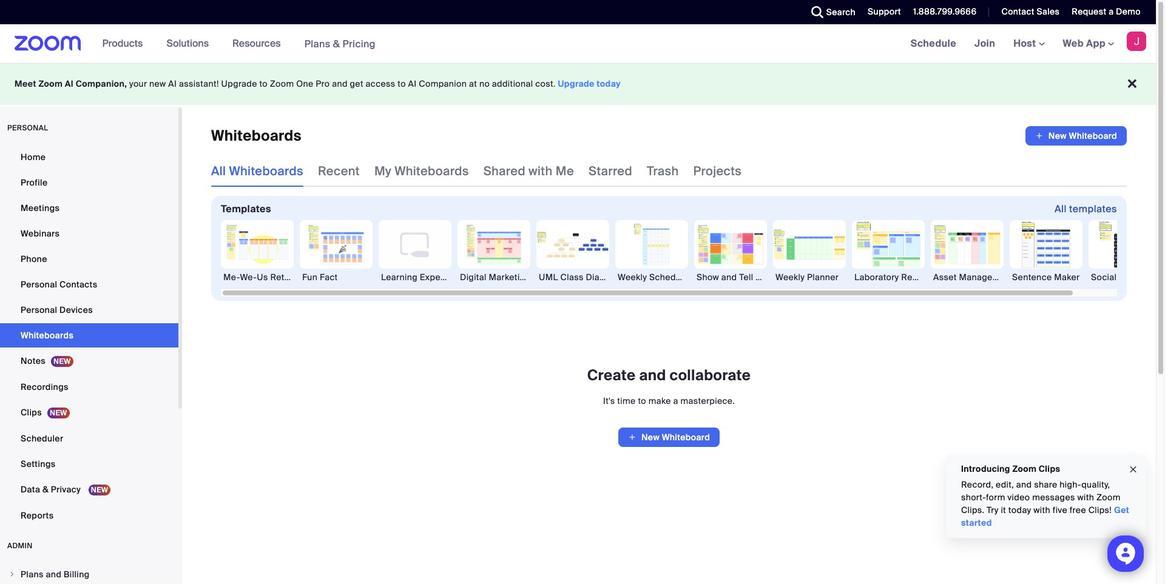 Task type: vqa. For each thing, say whether or not it's contained in the screenshot.
footer
no



Task type: describe. For each thing, give the bounding box(es) containing it.
meet zoom ai companion, your new ai assistant! upgrade to zoom one pro and get access to ai companion at no additional cost. upgrade today
[[15, 78, 621, 89]]

trash
[[647, 163, 679, 179]]

plans and billing
[[21, 569, 90, 580]]

web app button
[[1063, 37, 1115, 50]]

uml
[[539, 272, 558, 283]]

us
[[257, 272, 268, 283]]

edit,
[[996, 480, 1015, 491]]

home link
[[0, 145, 178, 169]]

right image
[[8, 571, 16, 579]]

profile
[[21, 177, 48, 188]]

plans and billing menu item
[[0, 563, 178, 585]]

personal devices link
[[0, 298, 178, 322]]

zoom inside record, edit, and share high-quality, short-form video messages with zoom clips. try it today with five free clips!
[[1097, 492, 1121, 503]]

me-we-us retrospective
[[223, 272, 328, 283]]

and inside 'meet zoom ai companion,' footer
[[332, 78, 348, 89]]

class
[[561, 272, 584, 283]]

1.888.799.9666 button up join
[[905, 0, 980, 24]]

video
[[1008, 492, 1031, 503]]

fun
[[302, 272, 318, 283]]

additional
[[492, 78, 533, 89]]

products button
[[102, 24, 148, 63]]

all templates
[[1055, 203, 1118, 216]]

laboratory report button
[[852, 220, 930, 284]]

free
[[1070, 505, 1087, 516]]

personal devices
[[21, 305, 93, 316]]

new
[[149, 78, 166, 89]]

time
[[618, 396, 636, 407]]

notes
[[21, 356, 46, 367]]

social emotional learning element
[[1089, 271, 1166, 284]]

personal contacts
[[21, 279, 97, 290]]

reports
[[21, 511, 54, 522]]

scheduler
[[21, 433, 63, 444]]

weekly schedule
[[618, 272, 689, 283]]

settings
[[21, 459, 56, 470]]

record, edit, and share high-quality, short-form video messages with zoom clips. try it today with five free clips!
[[962, 480, 1121, 516]]

pricing
[[343, 37, 376, 50]]

with up the free
[[1078, 492, 1095, 503]]

your
[[129, 78, 147, 89]]

clips inside personal menu menu
[[21, 407, 42, 418]]

projects
[[694, 163, 742, 179]]

emotional
[[1120, 272, 1161, 283]]

introducing
[[962, 464, 1011, 475]]

short-
[[962, 492, 987, 503]]

personal for personal contacts
[[21, 279, 57, 290]]

today inside record, edit, and share high-quality, short-form video messages with zoom clips. try it today with five free clips!
[[1009, 505, 1032, 516]]

phone link
[[0, 247, 178, 271]]

2 horizontal spatial to
[[638, 396, 647, 407]]

companion,
[[76, 78, 127, 89]]

learning
[[381, 272, 418, 283]]

0 horizontal spatial to
[[260, 78, 268, 89]]

whiteboards inside personal menu menu
[[21, 330, 74, 341]]

profile link
[[0, 171, 178, 195]]

clips link
[[0, 401, 178, 426]]

1 horizontal spatial to
[[398, 78, 406, 89]]

asset management element
[[931, 271, 1014, 284]]

app
[[1087, 37, 1106, 50]]

five
[[1053, 505, 1068, 516]]

create
[[588, 366, 636, 385]]

social
[[1092, 272, 1117, 283]]

quality,
[[1082, 480, 1111, 491]]

access
[[366, 78, 396, 89]]

maker
[[1055, 272, 1080, 283]]

1 vertical spatial new whiteboard button
[[619, 428, 720, 447]]

with down messages in the bottom of the page
[[1034, 505, 1051, 516]]

make
[[649, 396, 671, 407]]

phone
[[21, 254, 47, 265]]

clips.
[[962, 505, 985, 516]]

host button
[[1014, 37, 1045, 50]]

laboratory report
[[855, 272, 930, 283]]

shared with me
[[484, 163, 574, 179]]

twist
[[782, 272, 803, 283]]

pro
[[316, 78, 330, 89]]

templates
[[221, 203, 271, 216]]

whiteboard for leftmost new whiteboard application
[[662, 432, 710, 443]]

show and tell with a twist button
[[695, 220, 803, 284]]

it's time to make a masterpiece.
[[603, 396, 735, 407]]

templates
[[1070, 203, 1118, 216]]

all for all templates
[[1055, 203, 1067, 216]]

uml class diagram
[[539, 272, 621, 283]]

uml class diagram element
[[537, 271, 621, 284]]

resources button
[[233, 24, 286, 63]]

0 horizontal spatial new whiteboard application
[[619, 428, 720, 447]]

it
[[1001, 505, 1007, 516]]

learning experience canvas
[[381, 272, 500, 283]]

whiteboard for topmost new whiteboard application
[[1070, 131, 1118, 141]]

weekly planner button
[[773, 220, 846, 284]]

contacts
[[60, 279, 97, 290]]

& for privacy
[[42, 484, 49, 495]]

devices
[[60, 305, 93, 316]]

& for pricing
[[333, 37, 340, 50]]

join link
[[966, 24, 1005, 63]]

add image for leftmost new whiteboard application
[[628, 432, 637, 444]]

with inside "tabs of all whiteboard page" tab list
[[529, 163, 553, 179]]

recordings
[[21, 382, 68, 393]]

2 upgrade from the left
[[558, 78, 595, 89]]

add image for topmost new whiteboard application
[[1036, 130, 1044, 142]]

data & privacy link
[[0, 478, 178, 503]]

learning experience canvas element
[[379, 271, 500, 284]]

1.888.799.9666
[[914, 6, 977, 17]]

product information navigation
[[93, 24, 385, 64]]

privacy
[[51, 484, 81, 495]]

all for all whiteboards
[[211, 163, 226, 179]]

fact
[[320, 272, 338, 283]]

and for create and collaborate
[[639, 366, 666, 385]]

new whiteboard for add image corresponding to leftmost new whiteboard application
[[642, 432, 710, 443]]

reports link
[[0, 504, 178, 528]]

contact sales
[[1002, 6, 1060, 17]]

meetings navigation
[[902, 24, 1157, 64]]

canvas for digital marketing canvas
[[533, 272, 563, 283]]

1.888.799.9666 button up schedule link
[[914, 6, 977, 17]]

1 upgrade from the left
[[221, 78, 257, 89]]

schedule inside weekly schedule element
[[650, 272, 689, 283]]

try
[[987, 505, 999, 516]]

sentence maker element
[[1010, 271, 1083, 284]]

zoom right meet
[[39, 78, 63, 89]]



Task type: locate. For each thing, give the bounding box(es) containing it.
1 vertical spatial personal
[[21, 305, 57, 316]]

personal
[[7, 123, 48, 133]]

form
[[987, 492, 1006, 503]]

get started link
[[962, 505, 1130, 529]]

0 horizontal spatial weekly
[[618, 272, 647, 283]]

a inside button
[[775, 272, 780, 283]]

0 horizontal spatial schedule
[[650, 272, 689, 283]]

new for the top new whiteboard dropdown button
[[1049, 131, 1067, 141]]

0 horizontal spatial today
[[597, 78, 621, 89]]

whiteboards
[[211, 126, 302, 145], [229, 163, 304, 179], [395, 163, 469, 179], [21, 330, 74, 341]]

personal inside personal contacts link
[[21, 279, 57, 290]]

personal
[[21, 279, 57, 290], [21, 305, 57, 316]]

learning experience canvas button
[[379, 220, 500, 284]]

profile picture image
[[1127, 32, 1147, 51]]

with right tell
[[756, 272, 773, 283]]

personal for personal devices
[[21, 305, 57, 316]]

sentence maker button
[[1010, 220, 1083, 284]]

personal menu menu
[[0, 145, 178, 529]]

one
[[296, 78, 314, 89]]

ai left companion,
[[65, 78, 74, 89]]

started
[[962, 518, 993, 529]]

1 vertical spatial new whiteboard application
[[619, 428, 720, 447]]

upgrade down product information navigation
[[221, 78, 257, 89]]

recent
[[318, 163, 360, 179]]

1 horizontal spatial all
[[1055, 203, 1067, 216]]

1 horizontal spatial a
[[775, 272, 780, 283]]

0 vertical spatial clips
[[21, 407, 42, 418]]

plans for plans and billing
[[21, 569, 44, 580]]

1 vertical spatial new whiteboard
[[642, 432, 710, 443]]

zoom left the one
[[270, 78, 294, 89]]

plans for plans & pricing
[[305, 37, 331, 50]]

0 vertical spatial new whiteboard button
[[1026, 126, 1127, 146]]

1 horizontal spatial clips
[[1039, 464, 1061, 475]]

plans up meet zoom ai companion, your new ai assistant! upgrade to zoom one pro and get access to ai companion at no additional cost. upgrade today
[[305, 37, 331, 50]]

webinars
[[21, 228, 60, 239]]

1 horizontal spatial plans
[[305, 37, 331, 50]]

request a demo
[[1072, 6, 1141, 17]]

new whiteboard for add image related to topmost new whiteboard application
[[1049, 131, 1118, 141]]

all templates button
[[1055, 200, 1118, 219]]

management
[[960, 272, 1014, 283]]

search button
[[802, 0, 859, 24]]

0 horizontal spatial canvas
[[469, 272, 500, 283]]

1 vertical spatial a
[[775, 272, 780, 283]]

diagram
[[586, 272, 621, 283]]

sentence maker
[[1013, 272, 1080, 283]]

host
[[1014, 37, 1039, 50]]

masterpiece.
[[681, 396, 735, 407]]

upgrade right cost.
[[558, 78, 595, 89]]

close image
[[1129, 463, 1139, 477]]

and for show and tell with a twist
[[722, 272, 737, 283]]

solutions button
[[167, 24, 214, 63]]

schedule link
[[902, 24, 966, 63]]

0 horizontal spatial clips
[[21, 407, 42, 418]]

and left billing at the bottom of the page
[[46, 569, 62, 580]]

weekly planner
[[776, 272, 839, 283]]

weekly for weekly schedule
[[618, 272, 647, 283]]

ai left companion
[[408, 78, 417, 89]]

at
[[469, 78, 477, 89]]

0 horizontal spatial new whiteboard
[[642, 432, 710, 443]]

upgrade today link
[[558, 78, 621, 89]]

1 horizontal spatial new whiteboard application
[[1026, 126, 1127, 146]]

sentence
[[1013, 272, 1052, 283]]

a left the twist
[[775, 272, 780, 283]]

whiteboards right my at left top
[[395, 163, 469, 179]]

weekly inside 'button'
[[618, 272, 647, 283]]

schedule inside schedule link
[[911, 37, 957, 50]]

whiteboards link
[[0, 324, 178, 348]]

upgrade
[[221, 78, 257, 89], [558, 78, 595, 89]]

ai right new
[[168, 78, 177, 89]]

0 horizontal spatial new
[[642, 432, 660, 443]]

share
[[1035, 480, 1058, 491]]

canvas inside button
[[469, 272, 500, 283]]

0 vertical spatial all
[[211, 163, 226, 179]]

1 horizontal spatial add image
[[1036, 130, 1044, 142]]

1 horizontal spatial canvas
[[533, 272, 563, 283]]

0 horizontal spatial whiteboard
[[662, 432, 710, 443]]

1 vertical spatial today
[[1009, 505, 1032, 516]]

1 vertical spatial new
[[642, 432, 660, 443]]

settings link
[[0, 452, 178, 477]]

add image
[[1036, 130, 1044, 142], [628, 432, 637, 444]]

weekly
[[618, 272, 647, 283], [776, 272, 805, 283]]

show and tell with a twist element
[[695, 271, 803, 284]]

plans & pricing link
[[305, 37, 376, 50], [305, 37, 376, 50]]

weekly schedule button
[[616, 220, 689, 284]]

all inside button
[[1055, 203, 1067, 216]]

show and tell with a twist
[[697, 272, 803, 283]]

0 vertical spatial plans
[[305, 37, 331, 50]]

today
[[597, 78, 621, 89], [1009, 505, 1032, 516]]

1 horizontal spatial ai
[[168, 78, 177, 89]]

marketing
[[489, 272, 531, 283]]

join
[[975, 37, 996, 50]]

clips up share
[[1039, 464, 1061, 475]]

0 horizontal spatial a
[[674, 396, 679, 407]]

to right access in the left of the page
[[398, 78, 406, 89]]

1 horizontal spatial today
[[1009, 505, 1032, 516]]

me-we-us retrospective element
[[221, 271, 328, 284]]

1 vertical spatial plans
[[21, 569, 44, 580]]

zoom up clips!
[[1097, 492, 1121, 503]]

me-we-us retrospective button
[[221, 220, 328, 284]]

0 horizontal spatial add image
[[628, 432, 637, 444]]

home
[[21, 152, 46, 163]]

0 horizontal spatial plans
[[21, 569, 44, 580]]

1 horizontal spatial &
[[333, 37, 340, 50]]

new
[[1049, 131, 1067, 141], [642, 432, 660, 443]]

& left pricing
[[333, 37, 340, 50]]

fun fact button
[[300, 220, 373, 284]]

weekly for weekly planner
[[776, 272, 805, 283]]

2 canvas from the left
[[533, 272, 563, 283]]

banner containing products
[[0, 24, 1157, 64]]

1 horizontal spatial schedule
[[911, 37, 957, 50]]

0 horizontal spatial all
[[211, 163, 226, 179]]

me-
[[223, 272, 240, 283]]

1 horizontal spatial whiteboard
[[1070, 131, 1118, 141]]

fun fact
[[302, 272, 338, 283]]

personal inside personal devices link
[[21, 305, 57, 316]]

1 horizontal spatial new whiteboard button
[[1026, 126, 1127, 146]]

a right make
[[674, 396, 679, 407]]

0 vertical spatial new whiteboard
[[1049, 131, 1118, 141]]

1 vertical spatial clips
[[1039, 464, 1061, 475]]

data & privacy
[[21, 484, 83, 495]]

get
[[350, 78, 364, 89]]

we-
[[240, 272, 257, 283]]

0 horizontal spatial new whiteboard button
[[619, 428, 720, 447]]

2 horizontal spatial ai
[[408, 78, 417, 89]]

banner
[[0, 24, 1157, 64]]

to down resources dropdown button
[[260, 78, 268, 89]]

ai
[[65, 78, 74, 89], [168, 78, 177, 89], [408, 78, 417, 89]]

search
[[827, 7, 856, 18]]

plans right right image
[[21, 569, 44, 580]]

meet zoom ai companion, footer
[[0, 63, 1157, 105]]

with inside button
[[756, 272, 773, 283]]

a for it's time to make a masterpiece.
[[674, 396, 679, 407]]

me
[[556, 163, 574, 179]]

1 vertical spatial all
[[1055, 203, 1067, 216]]

and up video
[[1017, 480, 1032, 491]]

companion
[[419, 78, 467, 89]]

1 horizontal spatial upgrade
[[558, 78, 595, 89]]

experience
[[420, 272, 467, 283]]

tabs of all whiteboard page tab list
[[211, 155, 742, 187]]

plans & pricing
[[305, 37, 376, 50]]

clips!
[[1089, 505, 1112, 516]]

2 ai from the left
[[168, 78, 177, 89]]

fun fact element
[[300, 271, 373, 284]]

digital marketing canvas
[[460, 272, 563, 283]]

and inside menu item
[[46, 569, 62, 580]]

canvas for learning experience canvas
[[469, 272, 500, 283]]

all left 'templates'
[[1055, 203, 1067, 216]]

weekly planner element
[[773, 271, 846, 284]]

schedule down the 1.888.799.9666 at the right
[[911, 37, 957, 50]]

today inside 'meet zoom ai companion,' footer
[[597, 78, 621, 89]]

new whiteboard button
[[1026, 126, 1127, 146], [619, 428, 720, 447]]

meet
[[15, 78, 36, 89]]

zoom logo image
[[15, 36, 81, 51]]

clips up scheduler at the bottom
[[21, 407, 42, 418]]

1 horizontal spatial new whiteboard
[[1049, 131, 1118, 141]]

all up templates
[[211, 163, 226, 179]]

2 vertical spatial a
[[674, 396, 679, 407]]

plans inside product information navigation
[[305, 37, 331, 50]]

0 vertical spatial a
[[1109, 6, 1114, 17]]

weekly inside button
[[776, 272, 805, 283]]

0 horizontal spatial ai
[[65, 78, 74, 89]]

1 horizontal spatial new
[[1049, 131, 1067, 141]]

meetings
[[21, 203, 60, 214]]

asset management
[[934, 272, 1014, 283]]

whiteboards up templates
[[229, 163, 304, 179]]

1 ai from the left
[[65, 78, 74, 89]]

1 horizontal spatial weekly
[[776, 272, 805, 283]]

0 horizontal spatial upgrade
[[221, 78, 257, 89]]

schedule left show
[[650, 272, 689, 283]]

0 vertical spatial schedule
[[911, 37, 957, 50]]

digital marketing canvas element
[[458, 271, 563, 284]]

my whiteboards
[[375, 163, 469, 179]]

no
[[480, 78, 490, 89]]

1 vertical spatial schedule
[[650, 272, 689, 283]]

1 vertical spatial &
[[42, 484, 49, 495]]

social emotional l button
[[1089, 220, 1166, 284]]

contact
[[1002, 6, 1035, 17]]

&
[[333, 37, 340, 50], [42, 484, 49, 495]]

1 canvas from the left
[[469, 272, 500, 283]]

starred
[[589, 163, 633, 179]]

0 vertical spatial add image
[[1036, 130, 1044, 142]]

zoom up edit,
[[1013, 464, 1037, 475]]

to
[[260, 78, 268, 89], [398, 78, 406, 89], [638, 396, 647, 407]]

whiteboards down the personal devices
[[21, 330, 74, 341]]

laboratory
[[855, 272, 900, 283]]

2 weekly from the left
[[776, 272, 805, 283]]

personal down personal contacts
[[21, 305, 57, 316]]

1 personal from the top
[[21, 279, 57, 290]]

and up make
[[639, 366, 666, 385]]

and inside button
[[722, 272, 737, 283]]

assistant!
[[179, 78, 219, 89]]

& right data on the left bottom of page
[[42, 484, 49, 495]]

and left tell
[[722, 272, 737, 283]]

new for bottom new whiteboard dropdown button
[[642, 432, 660, 443]]

whiteboards up all whiteboards
[[211, 126, 302, 145]]

0 vertical spatial personal
[[21, 279, 57, 290]]

a left demo
[[1109, 6, 1114, 17]]

weekly schedule element
[[616, 271, 689, 284]]

0 vertical spatial new whiteboard application
[[1026, 126, 1127, 146]]

notes link
[[0, 349, 178, 374]]

0 horizontal spatial &
[[42, 484, 49, 495]]

and inside record, edit, and share high-quality, short-form video messages with zoom clips. try it today with five free clips!
[[1017, 480, 1032, 491]]

and left the get
[[332, 78, 348, 89]]

& inside personal menu menu
[[42, 484, 49, 495]]

0 vertical spatial new
[[1049, 131, 1067, 141]]

3 ai from the left
[[408, 78, 417, 89]]

data
[[21, 484, 40, 495]]

0 vertical spatial &
[[333, 37, 340, 50]]

uml class diagram button
[[537, 220, 621, 284]]

1 weekly from the left
[[618, 272, 647, 283]]

2 horizontal spatial a
[[1109, 6, 1114, 17]]

0 vertical spatial whiteboard
[[1070, 131, 1118, 141]]

all inside tab list
[[211, 163, 226, 179]]

1 vertical spatial whiteboard
[[662, 432, 710, 443]]

and for plans and billing
[[46, 569, 62, 580]]

new whiteboard application
[[1026, 126, 1127, 146], [619, 428, 720, 447]]

a for show and tell with a twist
[[775, 272, 780, 283]]

to right time
[[638, 396, 647, 407]]

1 vertical spatial add image
[[628, 432, 637, 444]]

0 vertical spatial today
[[597, 78, 621, 89]]

personal down phone
[[21, 279, 57, 290]]

with left me
[[529, 163, 553, 179]]

laboratory report element
[[852, 271, 930, 284]]

canvas inside button
[[533, 272, 563, 283]]

2 personal from the top
[[21, 305, 57, 316]]

& inside product information navigation
[[333, 37, 340, 50]]

collaborate
[[670, 366, 751, 385]]

plans inside plans and billing menu item
[[21, 569, 44, 580]]



